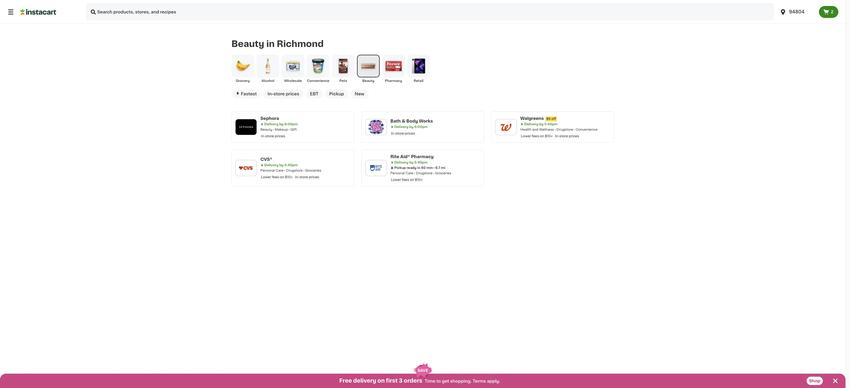 Task type: describe. For each thing, give the bounding box(es) containing it.
delivery by 6:00pm for bath & body works
[[395, 125, 428, 129]]

Search field
[[86, 4, 774, 20]]

lower for health
[[521, 135, 531, 138]]

ebt
[[310, 92, 319, 96]]

ebt button
[[306, 89, 323, 98]]

lower fees on $10+ in-store prices for drugstore
[[261, 176, 319, 179]]

0 horizontal spatial drugstore
[[286, 169, 303, 172]]

pharmacy inside button
[[385, 79, 402, 83]]

lower fees on $10+
[[391, 178, 423, 182]]

time
[[425, 379, 436, 384]]

2 horizontal spatial 5:45pm
[[545, 123, 558, 126]]

beauty makeup gift
[[261, 128, 297, 131]]

convenience inside button
[[307, 79, 330, 83]]

delivery
[[353, 379, 377, 384]]

sephora logo image
[[239, 119, 254, 135]]

richmond
[[277, 40, 324, 48]]

makeup
[[275, 128, 288, 131]]

orders
[[404, 379, 423, 384]]

beauty for beauty
[[363, 79, 375, 83]]

pets button
[[332, 55, 355, 83]]

rite
[[391, 155, 400, 159]]

delivery for rite aid® pharmacy
[[395, 161, 409, 164]]

in-store prices button
[[264, 89, 304, 98]]

ready
[[407, 166, 417, 170]]

shop
[[810, 379, 821, 383]]

beauty for beauty in richmond
[[232, 40, 264, 48]]

beauty button
[[357, 55, 380, 83]]

0 horizontal spatial groceries
[[305, 169, 322, 172]]

delivery for sephora
[[265, 123, 279, 126]]

by for rite aid® pharmacy
[[410, 161, 414, 164]]

retail
[[414, 79, 424, 83]]

body
[[407, 119, 418, 123]]

delivery by 5:45pm for cvs®
[[265, 164, 298, 167]]

6:00pm for bath & body works
[[415, 125, 428, 129]]

first
[[386, 379, 398, 384]]

1 horizontal spatial drugstore
[[416, 172, 433, 175]]

2 horizontal spatial drugstore
[[557, 128, 574, 131]]

grocery button
[[232, 55, 254, 83]]

prices inside the in-store prices button
[[286, 92, 299, 96]]

delivery by 5:45pm for rite aid® pharmacy
[[395, 161, 428, 164]]

in-store prices inside button
[[268, 92, 299, 96]]

beauty in richmond
[[232, 40, 324, 48]]

pickup for pickup ready in 60 min
[[395, 166, 406, 170]]

convenience button
[[307, 55, 330, 83]]

health
[[521, 128, 532, 131]]

free delivery on first 3 orders time to get shopping. terms apply.
[[340, 379, 501, 384]]

in-store prices down beauty makeup gift
[[261, 135, 285, 138]]

aid®
[[401, 155, 410, 159]]

5:45pm for cvs®
[[285, 164, 298, 167]]

delivery by 6:00pm for sephora
[[265, 123, 298, 126]]

min
[[427, 166, 433, 170]]

fastest
[[241, 92, 257, 96]]

wholesale
[[284, 79, 302, 83]]

2 horizontal spatial delivery by 5:45pm
[[525, 123, 558, 126]]

save image
[[414, 364, 432, 378]]

alcohol
[[262, 79, 275, 83]]

rite aid® pharmacy logo image
[[369, 160, 384, 176]]

rite aid® pharmacy
[[391, 155, 434, 159]]

by for cvs®
[[279, 164, 284, 167]]

new
[[355, 92, 365, 96]]

6.7
[[436, 166, 441, 170]]

1 horizontal spatial lower
[[391, 178, 401, 182]]

1 horizontal spatial personal care drugstore groceries
[[391, 172, 452, 175]]

bath
[[391, 119, 401, 123]]

1 horizontal spatial care
[[406, 172, 414, 175]]

beauty in richmond main content
[[0, 24, 846, 388]]

pets
[[340, 79, 347, 83]]

shopping.
[[451, 379, 472, 384]]

in-store prices down &
[[391, 132, 415, 135]]

$10+ for drugstore
[[285, 176, 293, 179]]

by for bath & body works
[[410, 125, 414, 129]]

delivery for cvs®
[[265, 164, 279, 167]]

mi
[[441, 166, 446, 170]]



Task type: vqa. For each thing, say whether or not it's contained in the screenshot.
Rite Aid® Pharmacy's 5:45pm
yes



Task type: locate. For each thing, give the bounding box(es) containing it.
5:45pm
[[545, 123, 558, 126], [415, 161, 428, 164], [285, 164, 298, 167]]

beauty up new button at the left top of page
[[363, 79, 375, 83]]

lower for personal
[[261, 176, 271, 179]]

0 vertical spatial in
[[267, 40, 275, 48]]

1 horizontal spatial $10+
[[415, 178, 423, 182]]

0 horizontal spatial care
[[276, 169, 284, 172]]

delivery by 5:45pm up ready
[[395, 161, 428, 164]]

fees for and
[[532, 135, 539, 138]]

2 horizontal spatial fees
[[532, 135, 539, 138]]

pickup for pickup
[[329, 92, 344, 96]]

1 vertical spatial lower fees on $10+ in-store prices
[[261, 176, 319, 179]]

delivery down the sephora
[[265, 123, 279, 126]]

0 vertical spatial beauty
[[232, 40, 264, 48]]

1 horizontal spatial groceries
[[435, 172, 452, 175]]

health and wellness drugstore convenience
[[521, 128, 598, 131]]

0 horizontal spatial $10+
[[285, 176, 293, 179]]

alcohol button
[[257, 55, 279, 83]]

60
[[421, 166, 426, 170]]

personal
[[261, 169, 275, 172], [391, 172, 405, 175]]

$5
[[547, 117, 551, 121]]

beauty
[[232, 40, 264, 48], [363, 79, 375, 83], [261, 128, 272, 131]]

in left 60
[[418, 166, 421, 170]]

in-store prices
[[268, 92, 299, 96], [391, 132, 415, 135], [261, 135, 285, 138]]

delivery down &
[[395, 125, 409, 129]]

grocery
[[236, 79, 250, 83]]

delivery by 5:45pm down "walgreens $5 off"
[[525, 123, 558, 126]]

in up alcohol button
[[267, 40, 275, 48]]

lower fees on $10+ in-store prices for wellness
[[521, 135, 580, 138]]

0 vertical spatial convenience
[[307, 79, 330, 83]]

gift
[[291, 128, 297, 131]]

in-store prices down wholesale
[[268, 92, 299, 96]]

pharmacy
[[385, 79, 402, 83], [411, 155, 434, 159]]

delivery by 6:00pm
[[265, 123, 298, 126], [395, 125, 428, 129]]

6:00pm
[[285, 123, 298, 126], [415, 125, 428, 129]]

beauty inside beauty button
[[363, 79, 375, 83]]

wellness
[[540, 128, 554, 131]]

fastest button
[[232, 89, 261, 98]]

walgreens $5 off
[[521, 116, 557, 121]]

pickup inside button
[[329, 92, 344, 96]]

0 horizontal spatial pharmacy
[[385, 79, 402, 83]]

personal up lower fees on $10+
[[391, 172, 405, 175]]

apply.
[[487, 379, 501, 384]]

prices
[[286, 92, 299, 96], [405, 132, 415, 135], [275, 135, 285, 138], [569, 135, 580, 138], [309, 176, 319, 179]]

94804 button
[[780, 4, 816, 20]]

0 horizontal spatial delivery by 6:00pm
[[265, 123, 298, 126]]

94804 button
[[777, 4, 820, 20]]

1 horizontal spatial 6:00pm
[[415, 125, 428, 129]]

wholesale button
[[282, 55, 305, 83]]

6:00pm down works
[[415, 125, 428, 129]]

6:00pm for sephora
[[285, 123, 298, 126]]

store inside button
[[274, 92, 285, 96]]

cvs®
[[261, 157, 273, 162]]

by for sephora
[[279, 123, 284, 126]]

on
[[540, 135, 545, 138], [280, 176, 284, 179], [410, 178, 414, 182], [378, 379, 385, 384]]

and
[[533, 128, 539, 131]]

sephora
[[261, 116, 279, 121]]

pharmacy button
[[382, 55, 405, 83]]

1 vertical spatial convenience
[[576, 128, 598, 131]]

new button
[[351, 89, 369, 98]]

delivery for bath & body works
[[395, 125, 409, 129]]

walgreens
[[521, 116, 544, 121]]

0 horizontal spatial convenience
[[307, 79, 330, 83]]

drugstore
[[557, 128, 574, 131], [286, 169, 303, 172], [416, 172, 433, 175]]

lower fees on $10+ in-store prices down wellness on the right of page
[[521, 135, 580, 138]]

0 horizontal spatial pickup
[[329, 92, 344, 96]]

in
[[267, 40, 275, 48], [418, 166, 421, 170]]

2 button
[[820, 6, 839, 18]]

fees down ready
[[402, 178, 409, 182]]

in- inside button
[[268, 92, 274, 96]]

to
[[437, 379, 441, 384]]

delivery down 'cvs®'
[[265, 164, 279, 167]]

1 horizontal spatial lower fees on $10+ in-store prices
[[521, 135, 580, 138]]

1 vertical spatial pickup
[[395, 166, 406, 170]]

1 vertical spatial pharmacy
[[411, 155, 434, 159]]

fees
[[532, 135, 539, 138], [272, 176, 279, 179], [402, 178, 409, 182]]

6:00pm up gift
[[285, 123, 298, 126]]

1 horizontal spatial delivery by 5:45pm
[[395, 161, 428, 164]]

0 vertical spatial pharmacy
[[385, 79, 402, 83]]

0 vertical spatial lower fees on $10+ in-store prices
[[521, 135, 580, 138]]

lower fees on $10+ in-store prices down 'cvs®'
[[261, 176, 319, 179]]

5:45pm for rite aid® pharmacy
[[415, 161, 428, 164]]

lower fees on $10+ in-store prices
[[521, 135, 580, 138], [261, 176, 319, 179]]

delivery by 6:00pm up makeup
[[265, 123, 298, 126]]

lower
[[521, 135, 531, 138], [261, 176, 271, 179], [391, 178, 401, 182]]

2
[[832, 10, 834, 14]]

pharmacy left retail
[[385, 79, 402, 83]]

1 horizontal spatial 5:45pm
[[415, 161, 428, 164]]

0 horizontal spatial 6:00pm
[[285, 123, 298, 126]]

1 horizontal spatial convenience
[[576, 128, 598, 131]]

lower down pickup ready in 60 min
[[391, 178, 401, 182]]

beauty up grocery button
[[232, 40, 264, 48]]

None search field
[[86, 4, 774, 20]]

beauty for beauty makeup gift
[[261, 128, 272, 131]]

personal care drugstore groceries
[[261, 169, 322, 172], [391, 172, 452, 175]]

lower down health
[[521, 135, 531, 138]]

1 vertical spatial beauty
[[363, 79, 375, 83]]

shop button
[[807, 377, 824, 385]]

beauty down the sephora
[[261, 128, 272, 131]]

delivery down "aid®"
[[395, 161, 409, 164]]

1 vertical spatial in
[[418, 166, 421, 170]]

works
[[419, 119, 433, 123]]

pickup button
[[325, 89, 348, 98]]

&
[[402, 119, 406, 123]]

0 vertical spatial pickup
[[329, 92, 344, 96]]

1 horizontal spatial personal
[[391, 172, 405, 175]]

fees for care
[[272, 176, 279, 179]]

2 horizontal spatial $10+
[[545, 135, 553, 138]]

pickup
[[329, 92, 344, 96], [395, 166, 406, 170]]

0 horizontal spatial personal
[[261, 169, 275, 172]]

care
[[276, 169, 284, 172], [406, 172, 414, 175]]

0 horizontal spatial fees
[[272, 176, 279, 179]]

bath & body works logo image
[[369, 119, 384, 135]]

0 horizontal spatial in
[[267, 40, 275, 48]]

terms
[[473, 379, 486, 384]]

store
[[274, 92, 285, 96], [396, 132, 404, 135], [266, 135, 274, 138], [560, 135, 569, 138], [300, 176, 308, 179]]

off
[[552, 117, 557, 121]]

2 horizontal spatial lower
[[521, 135, 531, 138]]

2 vertical spatial beauty
[[261, 128, 272, 131]]

personal care drugstore groceries down 'cvs®'
[[261, 169, 322, 172]]

1 horizontal spatial pickup
[[395, 166, 406, 170]]

$10+
[[545, 135, 553, 138], [285, 176, 293, 179], [415, 178, 423, 182]]

delivery
[[265, 123, 279, 126], [525, 123, 539, 126], [395, 125, 409, 129], [395, 161, 409, 164], [265, 164, 279, 167]]

0 horizontal spatial personal care drugstore groceries
[[261, 169, 322, 172]]

personal care drugstore groceries down 60
[[391, 172, 452, 175]]

1 horizontal spatial pharmacy
[[411, 155, 434, 159]]

delivery by 5:45pm down 'cvs®'
[[265, 164, 298, 167]]

94804
[[790, 10, 805, 14]]

free
[[340, 379, 352, 384]]

delivery by 5:45pm
[[525, 123, 558, 126], [395, 161, 428, 164], [265, 164, 298, 167]]

pickup ready in 60 min
[[395, 166, 433, 170]]

1 horizontal spatial fees
[[402, 178, 409, 182]]

0 horizontal spatial 5:45pm
[[285, 164, 298, 167]]

delivery by 6:00pm down bath & body works
[[395, 125, 428, 129]]

close image
[[833, 378, 840, 385]]

1 horizontal spatial delivery by 6:00pm
[[395, 125, 428, 129]]

by
[[279, 123, 284, 126], [540, 123, 544, 126], [410, 125, 414, 129], [410, 161, 414, 164], [279, 164, 284, 167]]

0 horizontal spatial delivery by 5:45pm
[[265, 164, 298, 167]]

groceries
[[305, 169, 322, 172], [435, 172, 452, 175]]

delivery down walgreens
[[525, 123, 539, 126]]

fees down 'cvs®'
[[272, 176, 279, 179]]

personal down 'cvs®'
[[261, 169, 275, 172]]

1 horizontal spatial in
[[418, 166, 421, 170]]

convenience
[[307, 79, 330, 83], [576, 128, 598, 131]]

0 horizontal spatial lower
[[261, 176, 271, 179]]

$10+ for wellness
[[545, 135, 553, 138]]

walgreens logo image
[[499, 119, 514, 135]]

get
[[442, 379, 450, 384]]

0 horizontal spatial lower fees on $10+ in-store prices
[[261, 176, 319, 179]]

cvs® logo image
[[239, 160, 254, 176]]

pickup left ready
[[395, 166, 406, 170]]

bath & body works
[[391, 119, 433, 123]]

3
[[399, 379, 403, 384]]

pickup down pets
[[329, 92, 344, 96]]

instacart logo image
[[20, 8, 56, 16]]

retail button
[[408, 55, 430, 83]]

pharmacy up 60
[[411, 155, 434, 159]]

fees down and
[[532, 135, 539, 138]]

in-
[[268, 92, 274, 96], [391, 132, 396, 135], [261, 135, 266, 138], [556, 135, 560, 138], [295, 176, 300, 179]]

lower down 'cvs®'
[[261, 176, 271, 179]]

6.7 mi
[[436, 166, 446, 170]]



